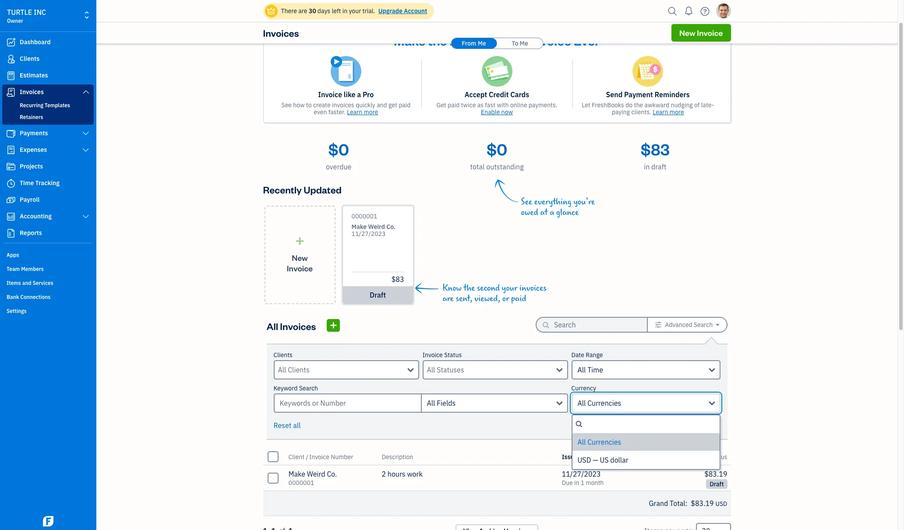 Task type: locate. For each thing, give the bounding box(es) containing it.
chevron large down image inside accounting link
[[82, 213, 90, 220]]

and inside "see how to create invoices quickly and get paid even faster."
[[377, 101, 387, 109]]

expenses link
[[2, 142, 94, 158]]

usd inside usd — us dollar option
[[578, 456, 591, 465]]

caretdown image left due date
[[598, 454, 601, 461]]

0 vertical spatial usd
[[578, 456, 591, 465]]

1 horizontal spatial make
[[352, 223, 367, 231]]

2 currencies from the top
[[588, 438, 621, 447]]

your
[[349, 7, 361, 15], [502, 283, 518, 294]]

chevron large down image inside the expenses link
[[82, 147, 90, 154]]

notifications image
[[682, 2, 696, 20]]

the inside let freshbooks do the awkward nudging of late- paying clients.
[[634, 101, 643, 109]]

new
[[680, 28, 696, 38], [292, 253, 308, 263]]

all currencies down currency
[[578, 399, 621, 408]]

learn more for a
[[347, 108, 378, 116]]

all for the all fields field
[[427, 399, 435, 408]]

there are 30 days left in your trial. upgrade account
[[281, 7, 427, 15]]

recurring templates link
[[4, 100, 92, 111]]

0 vertical spatial and
[[377, 101, 387, 109]]

team members
[[7, 266, 44, 273]]

2 horizontal spatial /
[[707, 453, 709, 461]]

1 vertical spatial due
[[562, 479, 573, 487]]

$83.19
[[705, 470, 728, 479], [691, 499, 714, 508]]

send
[[606, 90, 623, 99]]

$0 up the overdue in the top of the page
[[328, 139, 349, 159]]

clients
[[20, 55, 40, 63], [274, 351, 293, 359]]

see inside see everything you're owed at a glance
[[521, 197, 532, 207]]

0 horizontal spatial new invoice
[[287, 253, 313, 273]]

see
[[281, 101, 292, 109], [521, 197, 532, 207]]

team members link
[[2, 262, 94, 276]]

1 horizontal spatial due
[[606, 453, 617, 461]]

new invoice down plus icon
[[287, 253, 313, 273]]

All Statuses search field
[[427, 365, 557, 375]]

1 horizontal spatial the
[[464, 283, 475, 294]]

turtle
[[7, 8, 32, 17]]

learn more down reminders
[[653, 108, 684, 116]]

1 vertical spatial in
[[644, 163, 650, 171]]

caretdown image inside issued date link
[[598, 454, 601, 461]]

0 vertical spatial weird
[[368, 223, 385, 231]]

usd
[[578, 456, 591, 465], [716, 500, 728, 508]]

2 vertical spatial in
[[574, 479, 579, 487]]

11/27/2023 due in 1 month
[[562, 470, 604, 487]]

time right timer image
[[20, 179, 34, 187]]

a left pro at the top of the page
[[357, 90, 361, 99]]

2 / from the left
[[603, 453, 605, 461]]

make inside 0000001 make weird co. 11/27/2023
[[352, 223, 367, 231]]

credit
[[489, 90, 509, 99]]

invoices left "add invoice" icon
[[280, 320, 316, 332]]

you're
[[574, 197, 595, 207]]

time inside 'main' element
[[20, 179, 34, 187]]

me inside from me "link"
[[478, 39, 486, 47]]

/ right —
[[603, 453, 605, 461]]

0 vertical spatial co.
[[387, 223, 396, 231]]

1 vertical spatial 0000001
[[289, 479, 314, 487]]

1 more from the left
[[364, 108, 378, 116]]

services
[[33, 280, 53, 287]]

0 vertical spatial all currencies
[[578, 399, 621, 408]]

1 horizontal spatial time
[[588, 366, 603, 375]]

1 all currencies from the top
[[578, 399, 621, 408]]

all currencies option
[[572, 434, 720, 452]]

1 vertical spatial see
[[521, 197, 532, 207]]

0000001 make weird co. 11/27/2023
[[352, 213, 396, 238]]

paid inside "see how to create invoices quickly and get paid even faster."
[[399, 101, 411, 109]]

are left the 30
[[298, 7, 307, 15]]

1 learn more from the left
[[347, 108, 378, 116]]

even
[[314, 108, 327, 116]]

new down plus icon
[[292, 253, 308, 263]]

1 vertical spatial are
[[443, 294, 454, 304]]

all inside dropdown button
[[578, 366, 586, 375]]

0 vertical spatial currencies
[[588, 399, 621, 408]]

total
[[670, 499, 686, 508]]

see left how
[[281, 101, 292, 109]]

1 vertical spatial new
[[292, 253, 308, 263]]

$0 inside $0 total outstanding
[[487, 139, 507, 159]]

/ right "client"
[[306, 453, 308, 461]]

Search text field
[[554, 318, 633, 332]]

retainers
[[20, 114, 43, 120]]

3 / from the left
[[707, 453, 709, 461]]

1 vertical spatial co.
[[327, 470, 337, 479]]

invoice like a pro image
[[331, 56, 361, 87]]

1 horizontal spatial new
[[680, 28, 696, 38]]

advanced search
[[665, 321, 713, 329]]

and right items
[[22, 280, 31, 287]]

list box
[[572, 434, 720, 470]]

11/27/2023 inside 0000001 make weird co. 11/27/2023
[[352, 230, 386, 238]]

2 learn from the left
[[653, 108, 668, 116]]

invoices down 'there'
[[263, 27, 299, 39]]

usd — us dollar
[[578, 456, 629, 465]]

date left range
[[572, 351, 584, 359]]

more down pro at the top of the page
[[364, 108, 378, 116]]

new invoice link for invoices
[[672, 24, 731, 42]]

0000001 inside 0000001 make weird co. 11/27/2023
[[352, 213, 377, 220]]

1 vertical spatial all currencies
[[578, 438, 621, 447]]

status up all statuses "search field"
[[444, 351, 462, 359]]

2 vertical spatial chevron large down image
[[82, 213, 90, 220]]

settings image
[[655, 322, 662, 329]]

1 horizontal spatial paid
[[448, 101, 460, 109]]

currency
[[572, 385, 596, 393]]

at
[[540, 208, 548, 218]]

the up sent,
[[464, 283, 475, 294]]

1 $0 from the left
[[328, 139, 349, 159]]

see up owed
[[521, 197, 532, 207]]

usd inside grand total : $83.19 usd
[[716, 500, 728, 508]]

search inside dropdown button
[[694, 321, 713, 329]]

1 chevron large down image from the top
[[82, 130, 90, 137]]

0 horizontal spatial /
[[306, 453, 308, 461]]

0 horizontal spatial and
[[22, 280, 31, 287]]

1 vertical spatial caretdown image
[[598, 454, 601, 461]]

1 horizontal spatial search
[[694, 321, 713, 329]]

owner
[[7, 18, 23, 24]]

1 me from the left
[[478, 39, 486, 47]]

to me link
[[497, 38, 543, 49]]

search right keyword
[[299, 385, 318, 393]]

do
[[626, 101, 633, 109]]

2 horizontal spatial draft
[[710, 481, 724, 489]]

0 horizontal spatial co.
[[327, 470, 337, 479]]

0 horizontal spatial time
[[20, 179, 34, 187]]

draft inside $83 in draft
[[652, 163, 667, 171]]

see inside "see how to create invoices quickly and get paid even faster."
[[281, 101, 292, 109]]

0 horizontal spatial new invoice link
[[264, 206, 335, 305]]

your up or
[[502, 283, 518, 294]]

1 vertical spatial invoices
[[20, 88, 44, 96]]

/ left status link
[[707, 453, 709, 461]]

clients up "estimates"
[[20, 55, 40, 63]]

1 horizontal spatial in
[[574, 479, 579, 487]]

$83 for $83 in draft
[[641, 139, 670, 159]]

upgrade account link
[[377, 7, 427, 15]]

recurring templates
[[20, 102, 70, 109]]

main element
[[0, 0, 118, 531]]

chevron large down image inside the payments link
[[82, 130, 90, 137]]

0 vertical spatial new invoice link
[[672, 24, 731, 42]]

all currencies inside dropdown button
[[578, 399, 621, 408]]

0 horizontal spatial make
[[289, 470, 305, 479]]

currencies up the us
[[588, 438, 621, 447]]

$83 in draft
[[641, 139, 670, 171]]

create
[[313, 101, 331, 109]]

1 learn from the left
[[347, 108, 362, 116]]

1 vertical spatial usd
[[716, 500, 728, 508]]

0000001 inside make weird co. 0000001
[[289, 479, 314, 487]]

new invoice down go to help icon
[[680, 28, 723, 38]]

clients inside "link"
[[20, 55, 40, 63]]

go to help image
[[698, 5, 712, 18]]

items and services
[[7, 280, 53, 287]]

1 horizontal spatial $0
[[487, 139, 507, 159]]

all currencies button
[[572, 394, 721, 413]]

me right to
[[520, 39, 528, 47]]

0 horizontal spatial me
[[478, 39, 486, 47]]

chevron large down image down payroll link
[[82, 213, 90, 220]]

$83 for $83
[[392, 275, 404, 284]]

the inside know the second your invoices are sent, viewed, or paid
[[464, 283, 475, 294]]

dashboard image
[[6, 38, 16, 47]]

2 horizontal spatial in
[[644, 163, 650, 171]]

us
[[600, 456, 609, 465]]

1 vertical spatial make
[[352, 223, 367, 231]]

draft inside $83.19 draft
[[710, 481, 724, 489]]

0 vertical spatial search
[[694, 321, 713, 329]]

me inside to me link
[[520, 39, 528, 47]]

2 vertical spatial the
[[464, 283, 475, 294]]

usd — us dollar option
[[572, 452, 720, 470]]

recently updated
[[263, 184, 342, 196]]

invoice
[[697, 28, 723, 38], [530, 32, 571, 49], [318, 90, 342, 99], [287, 263, 313, 273], [423, 351, 443, 359], [309, 453, 329, 461]]

0 vertical spatial status
[[444, 351, 462, 359]]

payment
[[624, 90, 653, 99]]

1 vertical spatial 11/27/2023
[[562, 470, 601, 479]]

expense image
[[6, 146, 16, 155]]

1 horizontal spatial learn
[[653, 108, 668, 116]]

date
[[572, 351, 584, 359], [583, 453, 596, 461], [618, 453, 631, 461]]

invoices inside know the second your invoices are sent, viewed, or paid
[[520, 283, 547, 294]]

quickly
[[356, 101, 375, 109]]

invoices for even
[[332, 101, 354, 109]]

1 horizontal spatial new invoice link
[[672, 24, 731, 42]]

1 horizontal spatial /
[[603, 453, 605, 461]]

1 vertical spatial weird
[[307, 470, 325, 479]]

invoice image
[[6, 88, 16, 97]]

1 vertical spatial your
[[502, 283, 518, 294]]

0 horizontal spatial learn more
[[347, 108, 378, 116]]

learn right clients.
[[653, 108, 668, 116]]

chevron large down image
[[82, 130, 90, 137], [82, 147, 90, 154], [82, 213, 90, 220]]

items
[[7, 280, 21, 287]]

let freshbooks do the awkward nudging of late- paying clients.
[[582, 101, 714, 116]]

0 horizontal spatial $0
[[328, 139, 349, 159]]

0 horizontal spatial your
[[349, 7, 361, 15]]

close image
[[715, 30, 725, 40]]

Keyword Search text field
[[274, 394, 421, 413]]

2 vertical spatial make
[[289, 470, 305, 479]]

2 vertical spatial draft
[[710, 481, 724, 489]]

caretdown image
[[716, 322, 720, 329], [598, 454, 601, 461]]

status up $83.19 draft
[[710, 453, 728, 461]]

time down range
[[588, 366, 603, 375]]

1 horizontal spatial me
[[520, 39, 528, 47]]

learn right faster.
[[347, 108, 362, 116]]

1 vertical spatial draft
[[370, 291, 386, 300]]

estimates link
[[2, 68, 94, 84]]

invoice status
[[423, 351, 462, 359]]

$0 up outstanding
[[487, 139, 507, 159]]

weird inside 0000001 make weird co. 11/27/2023
[[368, 223, 385, 231]]

0 horizontal spatial usd
[[578, 456, 591, 465]]

1 vertical spatial search
[[299, 385, 318, 393]]

new inside new invoice
[[292, 253, 308, 263]]

or
[[502, 294, 509, 304]]

add invoice image
[[329, 320, 338, 331]]

$83.19 down status link
[[705, 470, 728, 479]]

currencies inside dropdown button
[[588, 399, 621, 408]]

2 $0 from the left
[[487, 139, 507, 159]]

0 horizontal spatial in
[[342, 7, 348, 15]]

1 currencies from the top
[[588, 399, 621, 408]]

trial.
[[363, 7, 375, 15]]

0 horizontal spatial 11/27/2023
[[352, 230, 386, 238]]

search right the advanced
[[694, 321, 713, 329]]

your left trial. at left
[[349, 7, 361, 15]]

3 chevron large down image from the top
[[82, 213, 90, 220]]

0 horizontal spatial paid
[[399, 101, 411, 109]]

bank connections
[[7, 294, 51, 301]]

me for from me
[[478, 39, 486, 47]]

1 horizontal spatial 0000001
[[352, 213, 377, 220]]

see for see everything you're owed at a glance
[[521, 197, 532, 207]]

see for see how to create invoices quickly and get paid even faster.
[[281, 101, 292, 109]]

a right at
[[550, 208, 554, 218]]

2 chevron large down image from the top
[[82, 147, 90, 154]]

retainers link
[[4, 112, 92, 123]]

report image
[[6, 229, 16, 238]]

0 horizontal spatial search
[[299, 385, 318, 393]]

1 horizontal spatial invoices
[[520, 283, 547, 294]]

fast
[[485, 101, 496, 109]]

draft
[[652, 163, 667, 171], [370, 291, 386, 300], [710, 481, 724, 489]]

paid right or
[[511, 294, 526, 304]]

2 learn more from the left
[[653, 108, 684, 116]]

0 horizontal spatial status
[[444, 351, 462, 359]]

dashboard
[[20, 38, 51, 46]]

all inside field
[[427, 399, 435, 408]]

1 horizontal spatial your
[[502, 283, 518, 294]]

description link
[[382, 453, 413, 461]]

Keyword Search field
[[421, 394, 568, 413]]

inc
[[34, 8, 46, 17]]

usd up items per page: 'field'
[[716, 500, 728, 508]]

weird inside make weird co. 0000001
[[307, 470, 325, 479]]

learn for reminders
[[653, 108, 668, 116]]

2 me from the left
[[520, 39, 528, 47]]

apply button
[[683, 417, 721, 434]]

1 / from the left
[[306, 453, 308, 461]]

chevron large down image
[[82, 89, 90, 96]]

your inside know the second your invoices are sent, viewed, or paid
[[502, 283, 518, 294]]

caretdown image right advanced search
[[716, 322, 720, 329]]

new down notifications image
[[680, 28, 696, 38]]

now
[[501, 108, 513, 116]]

are down know on the bottom of the page
[[443, 294, 454, 304]]

0 vertical spatial invoices
[[332, 101, 354, 109]]

and left get at left top
[[377, 101, 387, 109]]

0 vertical spatial are
[[298, 7, 307, 15]]

1 vertical spatial clients
[[274, 351, 293, 359]]

usd left —
[[578, 456, 591, 465]]

paid right get at left top
[[399, 101, 411, 109]]

more down reminders
[[670, 108, 684, 116]]

$0 inside $0 overdue
[[328, 139, 349, 159]]

payable
[[481, 32, 527, 49]]

clients down all invoices
[[274, 351, 293, 359]]

chevron large down image for accounting
[[82, 213, 90, 220]]

2 more from the left
[[670, 108, 684, 116]]

0 vertical spatial caretdown image
[[716, 322, 720, 329]]

0 vertical spatial in
[[342, 7, 348, 15]]

1 horizontal spatial a
[[550, 208, 554, 218]]

1 vertical spatial invoices
[[520, 283, 547, 294]]

0 vertical spatial the
[[428, 32, 447, 49]]

grand total : $83.19 usd
[[649, 499, 728, 508]]

1 horizontal spatial and
[[377, 101, 387, 109]]

date right the us
[[618, 453, 631, 461]]

of
[[694, 101, 700, 109]]

0 horizontal spatial the
[[428, 32, 447, 49]]

upgrade
[[378, 7, 403, 15]]

all for all time dropdown button
[[578, 366, 586, 375]]

reports link
[[2, 226, 94, 241]]

0 horizontal spatial 0000001
[[289, 479, 314, 487]]

0 vertical spatial new
[[680, 28, 696, 38]]

paying
[[612, 108, 630, 116]]

0 vertical spatial new invoice
[[680, 28, 723, 38]]

plus image
[[295, 237, 305, 246]]

2 horizontal spatial make
[[394, 32, 426, 49]]

client
[[289, 453, 305, 461]]

1 horizontal spatial weird
[[368, 223, 385, 231]]

make for make the most payable invoice ever
[[394, 32, 426, 49]]

chevron large down image down retainers link
[[82, 130, 90, 137]]

crown image
[[267, 6, 276, 16]]

1 vertical spatial time
[[588, 366, 603, 375]]

1 horizontal spatial see
[[521, 197, 532, 207]]

enable
[[481, 108, 500, 116]]

learn for a
[[347, 108, 362, 116]]

1 vertical spatial the
[[634, 101, 643, 109]]

the left the most
[[428, 32, 447, 49]]

2
[[382, 470, 386, 479]]

paid right get
[[448, 101, 460, 109]]

—
[[593, 456, 598, 465]]

all currencies up usd — us dollar
[[578, 438, 621, 447]]

invoices inside "see how to create invoices quickly and get paid even faster."
[[332, 101, 354, 109]]

1 horizontal spatial co.
[[387, 223, 396, 231]]

0 vertical spatial make
[[394, 32, 426, 49]]

freshbooks
[[592, 101, 624, 109]]

are inside know the second your invoices are sent, viewed, or paid
[[443, 294, 454, 304]]

date left the us
[[583, 453, 596, 461]]

recently
[[263, 184, 302, 196]]

co. inside make weird co. 0000001
[[327, 470, 337, 479]]

me right from
[[478, 39, 486, 47]]

currencies down currency
[[588, 399, 621, 408]]

invoices
[[263, 27, 299, 39], [20, 88, 44, 96], [280, 320, 316, 332]]

2 horizontal spatial the
[[634, 101, 643, 109]]

learn more down pro at the top of the page
[[347, 108, 378, 116]]

1 vertical spatial status
[[710, 453, 728, 461]]

0 vertical spatial clients
[[20, 55, 40, 63]]

$83.19 right ":"
[[691, 499, 714, 508]]

0 horizontal spatial see
[[281, 101, 292, 109]]

all inside dropdown button
[[578, 399, 586, 408]]

2 all currencies from the top
[[578, 438, 621, 447]]

0 horizontal spatial invoices
[[332, 101, 354, 109]]

chevron large down image down the payments link on the left of page
[[82, 147, 90, 154]]

apps
[[7, 252, 19, 259]]

1 vertical spatial and
[[22, 280, 31, 287]]

turtle inc owner
[[7, 8, 46, 24]]

learn more
[[347, 108, 378, 116], [653, 108, 684, 116]]

invoices up "recurring"
[[20, 88, 44, 96]]

clients.
[[632, 108, 652, 116]]

the right do
[[634, 101, 643, 109]]

make inside make weird co. 0000001
[[289, 470, 305, 479]]

owed
[[521, 208, 538, 218]]



Task type: vqa. For each thing, say whether or not it's contained in the screenshot.
Know the second your invoices are sent, viewed, or paid
yes



Task type: describe. For each thing, give the bounding box(es) containing it.
date for due
[[618, 453, 631, 461]]

0 vertical spatial invoices
[[263, 27, 299, 39]]

1 horizontal spatial new invoice
[[680, 28, 723, 38]]

outstanding
[[486, 163, 524, 171]]

and inside 'main' element
[[22, 280, 31, 287]]

invoice like a pro
[[318, 90, 374, 99]]

all currencies inside "option"
[[578, 438, 621, 447]]

2 hours work link
[[371, 466, 558, 491]]

reset all
[[274, 422, 301, 430]]

awkward
[[645, 101, 670, 109]]

paid inside know the second your invoices are sent, viewed, or paid
[[511, 294, 526, 304]]

members
[[21, 266, 44, 273]]

account
[[404, 7, 427, 15]]

accept credit cards image
[[482, 56, 512, 87]]

/ for amount
[[707, 453, 709, 461]]

learn more for reminders
[[653, 108, 684, 116]]

:
[[686, 499, 688, 508]]

project image
[[6, 163, 16, 171]]

time tracking
[[20, 179, 60, 187]]

2 vertical spatial invoices
[[280, 320, 316, 332]]

due date
[[606, 453, 631, 461]]

invoices inside 'main' element
[[20, 88, 44, 96]]

dollar
[[610, 456, 629, 465]]

month
[[586, 479, 604, 487]]

twice
[[461, 101, 476, 109]]

cancel
[[648, 420, 674, 430]]

chevron large down image for expenses
[[82, 147, 90, 154]]

accounting link
[[2, 209, 94, 225]]

keyword search
[[274, 385, 318, 393]]

amount
[[683, 453, 705, 461]]

days
[[318, 7, 330, 15]]

total
[[470, 163, 485, 171]]

overdue
[[326, 163, 352, 171]]

send payment reminders
[[606, 90, 690, 99]]

paid inside 'accept credit cards get paid twice as fast with online payments. enable now'
[[448, 101, 460, 109]]

a inside see everything you're owed at a glance
[[550, 208, 554, 218]]

money image
[[6, 196, 16, 205]]

second
[[477, 283, 500, 294]]

chart image
[[6, 213, 16, 221]]

description
[[382, 453, 413, 461]]

search image
[[666, 5, 680, 18]]

0 vertical spatial your
[[349, 7, 361, 15]]

time inside dropdown button
[[588, 366, 603, 375]]

keyword
[[274, 385, 298, 393]]

pro
[[363, 90, 374, 99]]

caretdown image inside advanced search dropdown button
[[716, 322, 720, 329]]

1
[[581, 479, 585, 487]]

invoice number link
[[309, 453, 353, 461]]

apps link
[[2, 248, 94, 262]]

co. inside 0000001 make weird co. 11/27/2023
[[387, 223, 396, 231]]

viewed,
[[475, 294, 500, 304]]

sent,
[[456, 294, 473, 304]]

in inside $83 in draft
[[644, 163, 650, 171]]

Items per page: field
[[696, 524, 731, 531]]

me for to me
[[520, 39, 528, 47]]

all inside "option"
[[578, 438, 586, 447]]

payroll link
[[2, 192, 94, 208]]

search for keyword search
[[299, 385, 318, 393]]

connections
[[20, 294, 51, 301]]

0 horizontal spatial draft
[[370, 291, 386, 300]]

to
[[306, 101, 312, 109]]

glance
[[556, 208, 579, 218]]

like
[[344, 90, 356, 99]]

fields
[[437, 399, 456, 408]]

payments link
[[2, 126, 94, 142]]

from me
[[462, 39, 486, 47]]

issued date link
[[562, 453, 603, 461]]

30
[[309, 7, 316, 15]]

make the most payable invoice ever
[[394, 32, 600, 49]]

All Clients search field
[[278, 365, 408, 375]]

0 vertical spatial $83.19
[[705, 470, 728, 479]]

0 horizontal spatial are
[[298, 7, 307, 15]]

new invoice link for know the second your invoices are sent, viewed, or paid
[[264, 206, 335, 305]]

more for invoice like a pro
[[364, 108, 378, 116]]

1 horizontal spatial status
[[710, 453, 728, 461]]

to me
[[512, 39, 528, 47]]

let
[[582, 101, 590, 109]]

estimates
[[20, 71, 48, 79]]

range
[[586, 351, 603, 359]]

/ for client
[[306, 453, 308, 461]]

reset all button
[[274, 421, 301, 431]]

get
[[437, 101, 446, 109]]

all time
[[578, 366, 603, 375]]

make for make weird co. 0000001
[[289, 470, 305, 479]]

due inside 11/27/2023 due in 1 month
[[562, 479, 573, 487]]

$0 total outstanding
[[470, 139, 524, 171]]

send payment reminders image
[[633, 56, 663, 87]]

tracking
[[35, 179, 60, 187]]

search for advanced search
[[694, 321, 713, 329]]

reports
[[20, 229, 42, 237]]

client image
[[6, 55, 16, 64]]

invoices link
[[2, 85, 94, 100]]

0 vertical spatial a
[[357, 90, 361, 99]]

templates
[[45, 102, 70, 109]]

the for know the second your invoices are sent, viewed, or paid
[[464, 283, 475, 294]]

date for issued
[[583, 453, 596, 461]]

client link
[[289, 453, 306, 461]]

advanced
[[665, 321, 693, 329]]

invoices for paid
[[520, 283, 547, 294]]

number
[[331, 453, 353, 461]]

items and services link
[[2, 276, 94, 290]]

bank connections link
[[2, 290, 94, 304]]

expenses
[[20, 146, 47, 154]]

all invoices
[[267, 320, 316, 332]]

how
[[293, 101, 305, 109]]

due date link
[[606, 453, 631, 461]]

issued date
[[562, 453, 596, 461]]

make weird co. 0000001
[[289, 470, 337, 487]]

all for all currencies dropdown button
[[578, 399, 586, 408]]

estimate image
[[6, 71, 16, 80]]

timer image
[[6, 179, 16, 188]]

$0 for $0 total outstanding
[[487, 139, 507, 159]]

more for send payment reminders
[[670, 108, 684, 116]]

$0 for $0 overdue
[[328, 139, 349, 159]]

list box containing all currencies
[[572, 434, 720, 470]]

from me link
[[451, 38, 497, 49]]

chevron large down image for payments
[[82, 130, 90, 137]]

advanced search button
[[648, 318, 727, 332]]

payment image
[[6, 129, 16, 138]]

1 vertical spatial new invoice
[[287, 253, 313, 273]]

payments
[[20, 129, 48, 137]]

Search search field
[[572, 419, 720, 430]]

know
[[443, 283, 462, 294]]

see how to create invoices quickly and get paid even faster.
[[281, 101, 411, 116]]

the for make the most payable invoice ever
[[428, 32, 447, 49]]

reset
[[274, 422, 292, 430]]

amount link
[[683, 453, 707, 461]]

ever
[[574, 32, 600, 49]]

1 horizontal spatial clients
[[274, 351, 293, 359]]

11/27/2023 inside 11/27/2023 due in 1 month
[[562, 470, 601, 479]]

currencies inside "option"
[[588, 438, 621, 447]]

1 vertical spatial $83.19
[[691, 499, 714, 508]]

time tracking link
[[2, 176, 94, 191]]

date range
[[572, 351, 603, 359]]

freshbooks image
[[41, 517, 55, 527]]

in inside 11/27/2023 due in 1 month
[[574, 479, 579, 487]]



